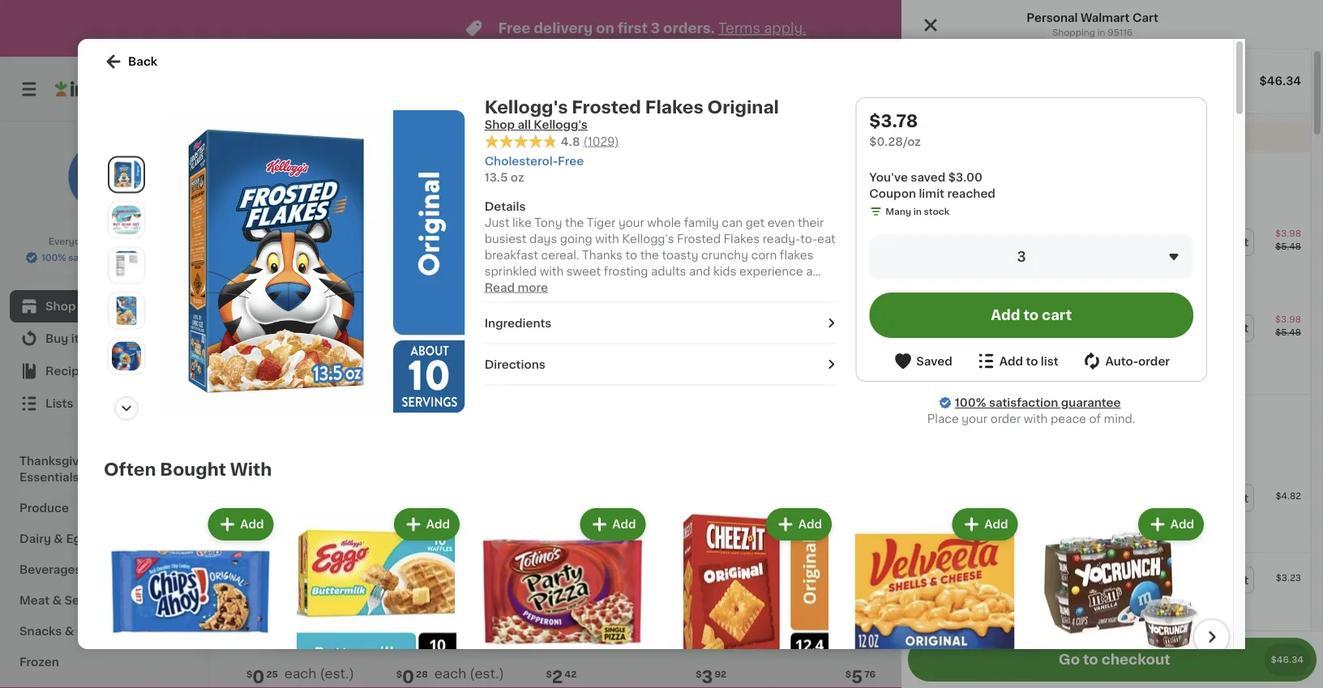 Task type: vqa. For each thing, say whether or not it's contained in the screenshot.
$ in the $ 5 76
yes



Task type: locate. For each thing, give the bounding box(es) containing it.
2 horizontal spatial rice
[[1027, 228, 1052, 239]]

product group containing 22
[[992, 524, 1129, 689]]

choose down "3" "field"
[[983, 280, 1019, 289]]

1 $3.98 from the top
[[1276, 229, 1302, 238]]

1 vertical spatial 2
[[552, 669, 563, 686]]

2 remove button from the top
[[1086, 364, 1142, 378]]

2 choose replacement button from the top
[[965, 364, 1080, 378]]

frosted
[[572, 99, 641, 116], [436, 307, 480, 319], [972, 314, 1016, 325], [436, 582, 480, 593], [888, 582, 932, 593]]

details
[[485, 201, 526, 212]]

1 horizontal spatial 2
[[972, 501, 977, 510]]

many inside 15.9 oz many in stock
[[905, 387, 930, 396]]

$5
[[1062, 411, 1078, 422]]

order
[[1139, 356, 1170, 367], [991, 414, 1021, 425]]

many down 18.4 oz
[[603, 646, 629, 655]]

4 inside 4 pom wonderful ready- to-eat pomegranate arils
[[702, 345, 714, 362]]

remove frosted flakes breakfast cereal, kids cereal, family breakfast, original image
[[452, 149, 472, 169]]

1 to- from the left
[[693, 383, 710, 394]]

2 vertical spatial &
[[65, 626, 74, 638]]

saved
[[911, 172, 946, 183]]

kids inside kellogg's apple jacks breakfast cereal, kids snacks, family breakfast, original
[[687, 598, 712, 609]]

1 ct for product group containing frosted flakes breakfast cereal, kids cereal, family breakfast, original
[[1230, 323, 1249, 334]]

first
[[618, 21, 648, 35], [941, 132, 964, 144]]

more down with in the right of the page
[[1025, 427, 1048, 435]]

1 4 from the left
[[702, 345, 714, 362]]

4.8
[[561, 136, 580, 147]]

family up ready-
[[781, 323, 818, 335]]

snacks,
[[587, 614, 631, 625]]

family up (395)
[[781, 614, 818, 625]]

each up 24 oz
[[431, 344, 463, 357]]

0 horizontal spatial cereal
[[343, 323, 380, 335]]

shop up "it"
[[45, 301, 76, 312]]

rice inside the kellogg's rice krispies breakfast cereal, kids cereal, family breakfast, original
[[793, 582, 818, 593]]

1 frosted flakes breakfast cereal, kids cereal, family breakfast, original from the top
[[436, 307, 561, 367]]

product group containing 1 ct
[[902, 472, 1312, 546]]

shop link
[[10, 290, 197, 323]]

1 horizontal spatial kellogg's rice krispies breakfast cereal original
[[972, 228, 1158, 252]]

krispies inside the kellogg's rice krispies breakfast cereal, kids cereal, family breakfast, original
[[821, 582, 866, 593]]

breakfast, up pomegranate
[[738, 340, 795, 351]]

ct for product group containing frosted flakes breakfast cereal, kids cereal, family breakfast, original
[[1237, 323, 1249, 334]]

fiber
[[798, 340, 827, 351], [949, 340, 978, 351], [346, 614, 375, 625]]

4 up sun
[[552, 345, 564, 362]]

1 vertical spatial $5.48
[[1276, 328, 1302, 337]]

buy up reached
[[964, 168, 988, 179]]

cantaloupe
[[1185, 366, 1251, 378]]

wonderful up seedless,
[[843, 366, 902, 378]]

1 horizontal spatial 4
[[702, 345, 714, 362]]

1 horizontal spatial 34
[[1015, 346, 1027, 355]]

many down bananas
[[452, 387, 478, 396]]

100% satisfaction guarantee link up with in the right of the page
[[955, 395, 1121, 411]]

it
[[71, 333, 79, 345]]

0 horizontal spatial krispies
[[369, 307, 414, 319]]

shop left the all
[[485, 119, 515, 131]]

directions button
[[485, 357, 836, 373]]

choose replacement for great value 2% reduced fat milk
[[983, 607, 1080, 616]]

42 inside the "$ 2 42"
[[565, 670, 577, 679]]

go
[[1059, 653, 1080, 667]]

1 vertical spatial first
[[941, 132, 964, 144]]

kids inside product group
[[536, 323, 561, 335]]

bran inside 5 raisin bran breakfast cereal, family breakfast, fiber cereal, original
[[775, 307, 801, 319]]

100% satisfaction guarantee
[[981, 92, 1112, 101], [41, 253, 172, 262], [955, 397, 1121, 409]]

48 inside product group
[[458, 287, 471, 295]]

rice for 3
[[793, 582, 818, 593]]

save right 2, on the top
[[1029, 168, 1057, 179]]

more right read
[[518, 282, 548, 293]]

ct
[[355, 153, 367, 165], [506, 153, 518, 165], [1237, 237, 1249, 248], [1237, 323, 1249, 334], [1237, 493, 1249, 504], [1237, 575, 1249, 586]]

item carousel region containing add
[[81, 499, 1230, 689]]

snacks
[[19, 626, 62, 638], [916, 630, 957, 642]]

best
[[243, 473, 285, 490]]

remove kellogg's rice krispies breakfast cereal original image
[[302, 149, 321, 169]]

0 horizontal spatial $ 5 48
[[289, 286, 320, 303]]

many in stock down 18.4 oz
[[603, 646, 667, 655]]

42
[[274, 366, 289, 378], [565, 670, 577, 679]]

choose
[[983, 280, 1019, 289], [983, 367, 1019, 375], [983, 525, 1019, 534], [983, 607, 1019, 616]]

each (est.) for $ 1 44
[[431, 344, 501, 357]]

0 horizontal spatial first
[[618, 21, 648, 35]]

oz for 16.6 oz
[[306, 645, 317, 654]]

2 remove from the top
[[1104, 367, 1142, 375]]

0 vertical spatial spend
[[964, 411, 1003, 422]]

eat
[[710, 383, 728, 394]]

0 horizontal spatial (1.03k)
[[496, 358, 528, 366]]

(est.)
[[466, 344, 501, 357], [617, 344, 651, 357], [320, 668, 354, 681], [470, 668, 504, 681]]

0 horizontal spatial shop
[[45, 301, 76, 312]]

$ inside $ 0 25
[[247, 670, 253, 679]]

1 promotion-wrapper element from the top
[[902, 152, 1312, 395]]

oz left $ 5 34
[[985, 343, 996, 352]]

1 replacement from the top
[[1021, 280, 1080, 289]]

1 vertical spatial (1.03k)
[[496, 358, 528, 366]]

you've
[[870, 172, 908, 183]]

18.4 oz
[[587, 630, 618, 639]]

1 vertical spatial 100%
[[41, 253, 66, 262]]

$ inside the "$ 2 42"
[[546, 670, 552, 679]]

4 1 ct button from the top
[[1225, 567, 1254, 593]]

4
[[702, 345, 714, 362], [552, 345, 564, 362]]

4 remove from the top
[[1104, 607, 1142, 616]]

$ 3 78 up the 16.6 oz
[[289, 560, 319, 577]]

frosted flakes breakfast cereal, kids cereal, family breakfast, original 24 oz
[[972, 314, 1184, 352]]

to left list
[[1026, 356, 1038, 367]]

$ inside $ 5 34
[[996, 346, 1002, 355]]

saved button
[[893, 351, 953, 371]]

2 wonderful from the left
[[843, 366, 902, 378]]

1 vertical spatial save
[[1032, 411, 1060, 422]]

15.9 oz many in stock
[[888, 371, 968, 396]]

1 horizontal spatial 24
[[972, 343, 983, 352]]

product group
[[902, 216, 1312, 302], [902, 302, 1312, 388], [902, 472, 1312, 546], [902, 553, 1312, 628], [902, 628, 1312, 689]]

choose for frosted flakes breakfast cereal, kids cereal, family breakfast, original
[[983, 367, 1019, 375]]

0 horizontal spatial lb
[[426, 382, 435, 391]]

with
[[230, 461, 272, 478]]

4 remove button from the top
[[1086, 604, 1142, 618]]

0 vertical spatial rice
[[1027, 228, 1052, 239]]

limited time offer region
[[0, 0, 1276, 57]]

0 vertical spatial frosted flakes breakfast cereal, kids cereal, family breakfast, original
[[436, 307, 561, 367]]

1 horizontal spatial raisin bran breakfast cereal, family breakfast, fiber cereal, original
[[888, 307, 1021, 367]]

1 vertical spatial buy
[[45, 333, 68, 345]]

1 choose replacement from the top
[[983, 280, 1080, 289]]

organic for organic bananas $0.72 / lb about 2.0 lb each
[[393, 366, 438, 378]]

often
[[104, 461, 156, 478]]

2 vertical spatial satisfaction
[[989, 397, 1059, 409]]

lb
[[426, 382, 435, 391], [439, 395, 447, 404]]

1 ct button for frosted flakes breakfast cereal, kids cereal, family breakfast, original
[[1225, 316, 1254, 342]]

frosted flakes breakfast cereal, kids cereal, family breakfast, original
[[436, 307, 561, 367], [436, 582, 561, 642]]

1 horizontal spatial wonderful
[[843, 366, 902, 378]]

bran up "saved"
[[926, 307, 952, 319]]

1 vertical spatial kellogg's rice krispies breakfast cereal original
[[285, 307, 414, 351]]

3 up the kellogg's rice krispies breakfast cereal, kids cereal, family breakfast, original
[[747, 560, 758, 577]]

auto-
[[1106, 356, 1139, 367]]

cereal up (397)
[[343, 323, 380, 335]]

oz for 18.4 oz
[[608, 630, 618, 639]]

in inside personal walmart cart shopping in 95116
[[1098, 28, 1106, 37]]

frosted flakes breakfast cereal, kids cereal, family breakfast, original down 98 at the bottom of page
[[436, 582, 561, 642]]

oz right 16.6 in the bottom of the page
[[306, 645, 317, 654]]

kellogg's rice krispies breakfast cereal, kids cereal, family breakfast, original
[[738, 582, 866, 642]]

buy for buy it again
[[45, 333, 68, 345]]

$ 5 98
[[439, 560, 471, 577]]

2,
[[1015, 168, 1026, 179]]

remove for frosted flakes breakfast cereal, kids cereal, family breakfast, original
[[1104, 367, 1142, 375]]

each (est.) up bananas
[[431, 344, 501, 357]]

1 $3.98 $5.48 from the top
[[1276, 229, 1302, 251]]

rice for 5
[[340, 307, 366, 319]]

0 vertical spatial organic
[[395, 327, 432, 336]]

0 horizontal spatial delivery
[[534, 21, 593, 35]]

original inside the kellogg's rice krispies breakfast cereal, kids cereal, family breakfast, original
[[798, 630, 842, 642]]

1 wonderful from the left
[[724, 366, 783, 378]]

3 left 92
[[702, 669, 713, 686]]

0 vertical spatial 24
[[972, 343, 983, 352]]

0 left 33
[[253, 345, 265, 362]]

frosted flakes breakfast cereal, kids cereal, family breakfast, original image
[[912, 312, 946, 346]]

1 inside great value 2% reduced fat milk 1 gal
[[972, 583, 975, 592]]

frosted inside product group
[[436, 307, 480, 319]]

0 horizontal spatial 34
[[436, 630, 448, 639]]

0 horizontal spatial kellogg's rice krispies breakfast cereal original
[[285, 307, 414, 351]]

buy inside promotion-wrapper element
[[964, 168, 988, 179]]

4 choose replacement from the top
[[983, 607, 1080, 616]]

1 horizontal spatial walmart
[[1081, 12, 1130, 24]]

each (est.) inside $0.25 each (estimated) "element"
[[285, 668, 354, 681]]

2 inside product group
[[972, 501, 977, 510]]

1 ct
[[348, 153, 367, 165], [498, 153, 518, 165], [1230, 237, 1249, 248], [1230, 323, 1249, 334], [1230, 493, 1249, 504], [1230, 575, 1249, 586]]

4 for 4 pom wonderful ready- to-eat pomegranate arils
[[702, 345, 714, 362]]

breakfast inside 5 raisin bran breakfast cereal, family breakfast, fiber cereal, original
[[804, 307, 858, 319]]

in down bananas
[[480, 387, 489, 396]]

remove button up the 'fat'
[[1086, 522, 1142, 536]]

free delivery on first 3 orders. terms apply.
[[498, 21, 807, 35]]

kellogg's up '9 oz'
[[738, 582, 790, 593]]

1 product group from the top
[[902, 216, 1312, 302]]

in left 95116
[[1098, 28, 1106, 37]]

fl
[[979, 501, 985, 510]]

18 oz
[[285, 370, 308, 379]]

1 horizontal spatial delivery
[[967, 132, 1014, 144]]

1 vertical spatial guarantee
[[125, 253, 172, 262]]

1 choose replacement button from the top
[[965, 278, 1080, 292]]

kellogg's inside the kellogg's rice krispies breakfast cereal, kids cereal, family breakfast, original
[[738, 582, 790, 593]]

1 horizontal spatial to-
[[933, 383, 950, 394]]

$ 3 78 up frosted flakes breakfast cereal, kids cereal, family breakfast, original icon
[[892, 286, 922, 303]]

stock down 18 oz
[[298, 385, 324, 394]]

walmart inside personal walmart cart shopping in 95116
[[1081, 12, 1130, 24]]

1 horizontal spatial bran
[[775, 307, 801, 319]]

(est.) inside $4.86 per package (estimated) element
[[617, 344, 651, 357]]

stock
[[924, 207, 950, 216], [298, 385, 324, 394], [491, 387, 516, 396], [943, 387, 968, 396], [1047, 398, 1073, 407], [491, 646, 516, 655], [641, 646, 667, 655]]

2 horizontal spatial $ 5 48
[[892, 560, 923, 577]]

0 vertical spatial first
[[618, 21, 648, 35]]

many in stock
[[886, 207, 950, 216], [260, 385, 324, 394], [452, 387, 516, 396], [1009, 398, 1073, 407], [452, 646, 516, 655], [603, 646, 667, 655]]

spend down your
[[964, 427, 993, 435]]

1 ct inside product group
[[498, 153, 518, 165]]

lb right /
[[426, 382, 435, 391]]

order inside button
[[1139, 356, 1170, 367]]

0 vertical spatial kellogg's rice krispies breakfast cereal original
[[972, 228, 1158, 252]]

buy
[[964, 168, 988, 179], [45, 333, 68, 345]]

pom
[[693, 366, 721, 378]]

4 choose from the top
[[983, 607, 1019, 616]]

peel
[[950, 383, 975, 394]]

1 horizontal spatial shop
[[485, 119, 515, 131]]

kellogg's inside kellogg's frosted flakes original shop all kellogg's
[[485, 99, 568, 116]]

1 $5.48 from the top
[[1276, 242, 1302, 251]]

24
[[972, 343, 983, 352], [436, 370, 448, 379]]

add button
[[808, 144, 870, 174], [313, 204, 375, 234], [462, 204, 525, 234], [612, 204, 675, 234], [762, 204, 825, 234], [912, 204, 975, 234], [1212, 204, 1274, 234], [959, 419, 1021, 448], [209, 510, 272, 539], [396, 510, 458, 539], [582, 510, 644, 539], [768, 510, 831, 539], [954, 510, 1017, 539], [1140, 510, 1203, 539], [313, 529, 375, 558], [462, 529, 525, 558], [612, 529, 675, 558], [762, 529, 825, 558], [912, 529, 975, 558], [1062, 529, 1124, 558], [1212, 529, 1274, 558]]

1 vertical spatial 100% satisfaction guarantee
[[41, 253, 172, 262]]

0 vertical spatial 34
[[1015, 346, 1027, 355]]

1 horizontal spatial order
[[1139, 356, 1170, 367]]

34 inside $ 5 34
[[1015, 346, 1027, 355]]

frosted up $ 5 34
[[972, 314, 1016, 325]]

$ 5 48 up snacks,
[[590, 560, 622, 577]]

bran up the '(744)'
[[323, 582, 349, 593]]

product group containing kellogg's rice krispies breakfast cereal original
[[902, 216, 1312, 302]]

1 horizontal spatial rice
[[793, 582, 818, 593]]

read more button
[[485, 280, 548, 296]]

rice up (397)
[[340, 307, 366, 319]]

breakfast inside product group
[[436, 323, 491, 335]]

(est.) down the '(744)'
[[320, 668, 354, 681]]

kellogg's for cereal,
[[738, 582, 790, 593]]

with
[[1024, 414, 1048, 425]]

2 to- from the left
[[933, 383, 950, 394]]

2 $5.48 from the top
[[1276, 328, 1302, 337]]

(est.) inside $0.28 each (estimated) element
[[470, 668, 504, 681]]

minerals,
[[965, 614, 1016, 625]]

value
[[1007, 566, 1038, 577]]

22
[[1002, 669, 1024, 686]]

0 vertical spatial 100%
[[981, 92, 1006, 101]]

in down 18
[[287, 385, 296, 394]]

1 vertical spatial free
[[558, 155, 584, 167]]

lime 42
[[243, 366, 289, 378]]

$ 5 48 up 18 oz
[[289, 286, 320, 303]]

original inside button
[[1012, 241, 1056, 252]]

1 horizontal spatial more
[[1025, 427, 1048, 435]]

original inside frosted flakes breakfast cereal, kids cereal, family breakfast, original 24 oz
[[1116, 327, 1160, 338]]

apply.
[[764, 21, 807, 35]]

personal walmart cart shopping in 95116
[[1027, 12, 1159, 37]]

0 horizontal spatial wonderful
[[724, 366, 783, 378]]

100% satisfaction guarantee up with in the right of the page
[[955, 397, 1121, 409]]

many in stock for you've saved $3.00
[[886, 207, 950, 216]]

fiber for (514)
[[949, 340, 978, 351]]

$ inside the $ 5 98
[[439, 561, 445, 570]]

choose replacement button for frosted flakes breakfast cereal, kids cereal, family breakfast, original
[[965, 364, 1080, 378]]

0 horizontal spatial raisin
[[285, 582, 320, 593]]

& left candy
[[65, 626, 74, 638]]

more inside "button"
[[518, 282, 548, 293]]

1 vertical spatial satisfaction
[[68, 253, 123, 262]]

increment quantity of kellogg's rice krispies breakfast cereal original image
[[394, 149, 413, 169]]

flakes inside kellogg's frosted flakes original shop all kellogg's
[[645, 99, 704, 116]]

buy for buy any 2, save $3
[[964, 168, 988, 179]]

product group containing great value 2% reduced fat milk
[[902, 553, 1312, 628]]

pomegranate
[[731, 383, 808, 394]]

2 choose from the top
[[983, 367, 1019, 375]]

sun
[[543, 366, 565, 378]]

walmart logo image
[[68, 141, 139, 213]]

$0.25 each (estimated) element
[[243, 667, 380, 688]]

2 choose replacement from the top
[[983, 367, 1080, 375]]

0 vertical spatial shop
[[485, 119, 515, 131]]

(1.03k) down ingredients in the left of the page
[[496, 358, 528, 366]]

stock inside 15.9 oz many in stock
[[943, 387, 968, 396]]

0 for fresh fruit
[[253, 345, 265, 362]]

1 vertical spatial order
[[991, 414, 1021, 425]]

each (est.) down the 16.6 oz
[[285, 668, 354, 681]]

4 up pom
[[702, 345, 714, 362]]

2 vertical spatial 100% satisfaction guarantee
[[955, 397, 1121, 409]]

organic up /
[[393, 366, 438, 378]]

choose for great value 2% reduced fat milk
[[983, 607, 1019, 616]]

organic bananas $0.72 / lb about 2.0 lb each
[[393, 366, 490, 404]]

best sellers
[[243, 473, 350, 490]]

item carousel region
[[243, 141, 1279, 453], [243, 466, 1279, 689], [81, 499, 1230, 689]]

1 1 ct button from the top
[[1225, 230, 1254, 255]]

fiber up (514)
[[949, 340, 978, 351]]

service type group
[[642, 73, 816, 105]]

3 remove button from the top
[[1086, 522, 1142, 536]]

fiber up ready-
[[798, 340, 827, 351]]

95116
[[1108, 28, 1133, 37]]

to for go to checkout
[[1084, 653, 1099, 667]]

1 ct button for great value 2% reduced fat milk
[[1225, 567, 1254, 593]]

1 horizontal spatial $ 5 48
[[590, 560, 622, 577]]

$ 0 33
[[247, 345, 278, 362]]

2 vertical spatial krispies
[[821, 582, 866, 593]]

spend up $10.18
[[964, 411, 1003, 422]]

stock down limit
[[924, 207, 950, 216]]

recipes link
[[10, 355, 197, 388]]

oz for 24 oz
[[450, 370, 461, 379]]

snacks down and
[[916, 630, 957, 642]]

0 vertical spatial &
[[54, 534, 63, 545]]

all
[[518, 119, 531, 131]]

breakfast, inside the kellogg's rice krispies breakfast cereal, kids cereal, family breakfast, original
[[738, 630, 795, 642]]

krispies up (395)
[[821, 582, 866, 593]]

to- down sweet, at the bottom right of the page
[[933, 383, 950, 394]]

15.9
[[888, 371, 907, 379]]

oz inside cholesterol-free 13.5 oz
[[511, 172, 524, 183]]

2 replacement from the top
[[1021, 367, 1080, 375]]

product group
[[285, 140, 423, 381], [436, 140, 574, 401], [738, 140, 875, 401], [888, 140, 1026, 401], [243, 200, 380, 400], [393, 200, 530, 406], [543, 200, 680, 422], [693, 200, 830, 440], [843, 200, 979, 426], [992, 200, 1129, 413], [1142, 200, 1279, 400], [888, 414, 1026, 675], [104, 505, 277, 689], [290, 505, 463, 689], [476, 505, 649, 689], [662, 505, 835, 689], [848, 505, 1022, 689], [1035, 505, 1208, 689], [243, 524, 380, 689], [393, 524, 530, 689], [543, 524, 680, 689], [693, 524, 830, 689], [843, 524, 979, 689], [992, 524, 1129, 689], [1142, 524, 1279, 689]]

78 for (744)
[[308, 561, 319, 570]]

3 product group from the top
[[902, 472, 1312, 546]]

2 $3.98 $5.48 from the top
[[1276, 315, 1302, 337]]

oz for 9 oz
[[746, 645, 757, 654]]

4 product group from the top
[[902, 553, 1312, 628]]

1 horizontal spatial 78
[[760, 561, 771, 570]]

each down 24 oz
[[450, 395, 472, 404]]

to down peace
[[1051, 427, 1060, 435]]

23 oz
[[888, 645, 913, 654]]

0 vertical spatial (1.03k)
[[647, 341, 678, 350]]

each (est.) inside $1.44 each (estimated) element
[[431, 344, 501, 357]]

0 vertical spatial buy
[[964, 168, 988, 179]]

2 4 from the left
[[552, 345, 564, 362]]

checkout
[[1102, 653, 1171, 667]]

shopping
[[1053, 28, 1096, 37]]

1 remove button from the top
[[1086, 278, 1142, 292]]

many in stock for kellogg's apple jacks breakfast cereal, kids snacks, family breakfast, original
[[603, 646, 667, 655]]

to-
[[693, 383, 710, 394], [933, 383, 950, 394]]

each (est.) inside $0.28 each (estimated) element
[[435, 668, 504, 681]]

$ 3 78 for (744)
[[289, 560, 319, 577]]

in inside product group
[[480, 387, 489, 396]]

1 vertical spatial &
[[52, 595, 62, 607]]

to for add to cart
[[1024, 309, 1039, 322]]

bran
[[775, 307, 801, 319], [926, 307, 952, 319], [323, 582, 349, 593]]

None search field
[[232, 67, 621, 112]]

cereal, inside frosted flakes cold breakfast cereal, 8 vitamins and minerals, kids snacks
[[946, 598, 986, 609]]

oz inside product group
[[450, 370, 461, 379]]

many in stock up $0.28 each (estimated) element at the bottom
[[452, 646, 516, 655]]

breakfast, inside frosted flakes breakfast cereal, kids cereal, family breakfast, original 24 oz
[[1055, 327, 1113, 338]]

0 vertical spatial $5.48
[[1276, 242, 1302, 251]]

100% satisfaction guarantee inside button
[[41, 253, 172, 262]]

$10.18
[[996, 427, 1023, 435]]

original inside 5 raisin bran breakfast cereal, family breakfast, fiber cereal, original
[[738, 356, 782, 367]]

increment quantity of frosted flakes breakfast cereal, kids cereal, family breakfast, original image
[[545, 149, 564, 169]]

$ 5 48 for kellogg's apple jacks breakfast cereal, kids snacks, family breakfast, original
[[590, 560, 622, 577]]

78 for (514)
[[910, 287, 922, 295]]

enlarge cereal & breakfast food kellogg's frosted flakes original angle_top (opens in a new tab) image
[[112, 342, 141, 371]]

2 horizontal spatial raisin
[[888, 307, 923, 319]]

family up directions
[[479, 340, 517, 351]]

$5.48 for frosted flakes breakfast cereal, kids cereal, family breakfast, original
[[1276, 328, 1302, 337]]

breakfast inside frosted flakes cold breakfast cereal, 8 vitamins and minerals, kids snacks
[[888, 598, 943, 609]]

cereal inside button
[[972, 241, 1009, 252]]

$3.98
[[1276, 229, 1302, 238], [1276, 315, 1302, 324]]

promotion-wrapper element
[[902, 152, 1312, 395], [902, 395, 1312, 553]]

choose replacement
[[983, 280, 1080, 289], [983, 367, 1080, 375], [983, 525, 1080, 534], [983, 607, 1080, 616]]

4 replacement from the top
[[1021, 607, 1080, 616]]

oz right 18
[[298, 370, 308, 379]]

family inside product group
[[479, 340, 517, 351]]

3 inside the limited time offer region
[[651, 21, 660, 35]]

first inside the limited time offer region
[[618, 21, 648, 35]]

cereal, inside kellogg's apple jacks breakfast cereal, kids snacks, family breakfast, original
[[644, 598, 684, 609]]

organic inside organic bananas $0.72 / lb about 2.0 lb each
[[393, 366, 438, 378]]

see eligible items button
[[964, 185, 1099, 213]]

choose replacement button for great value 2% reduced fat milk
[[965, 604, 1080, 618]]

product group containing frosted flakes breakfast cereal, kids cereal, family breakfast, original
[[902, 302, 1312, 388]]

$ 5 48 for frosted flakes cold breakfast cereal, 8 vitamins and minerals, kids snacks
[[892, 560, 923, 577]]

to- up arils
[[693, 383, 710, 394]]

oz down cholesterol-
[[511, 172, 524, 183]]

1 horizontal spatial 42
[[565, 670, 577, 679]]

remove button left jumbo
[[1086, 364, 1142, 378]]

1 ct for product group containing kellogg's rice krispies breakfast cereal original
[[1230, 237, 1249, 248]]

seedless,
[[843, 383, 898, 394]]

0 vertical spatial 42
[[274, 366, 289, 378]]

1 horizontal spatial cereal
[[972, 241, 1009, 252]]

frosted flakes breakfast cereal, kids cereal, family breakfast, original button
[[972, 313, 1187, 339]]

satisfaction up $15, at the right
[[989, 397, 1059, 409]]

meat & seafood link
[[10, 586, 197, 616]]

kellogg's rice krispies breakfast cereal original down items
[[972, 228, 1158, 252]]

(est.) up bananas
[[466, 344, 501, 357]]

2 $3.98 from the top
[[1276, 315, 1302, 324]]

100% up your first delivery is free!
[[981, 92, 1006, 101]]

enlarge cereal & breakfast food kellogg's frosted flakes original angle_right (opens in a new tab) image
[[112, 251, 141, 280]]

1 vertical spatial frosted flakes breakfast cereal, kids cereal, family breakfast, original
[[436, 582, 561, 642]]

sweet,
[[940, 366, 979, 378]]

on
[[596, 21, 615, 35]]

walmart up 95116
[[1081, 12, 1130, 24]]

remove button down the 'fat'
[[1086, 604, 1142, 618]]

1 horizontal spatial buy
[[964, 168, 988, 179]]

flakes inside product group
[[483, 307, 519, 319]]

1 choose from the top
[[983, 280, 1019, 289]]

3 choose from the top
[[983, 525, 1019, 534]]

frosted down the $ 5 98
[[436, 582, 480, 593]]

4 inside $4.86 per package (estimated) element
[[552, 345, 564, 362]]

choose replacement button down value
[[965, 604, 1080, 618]]

3 down eligible
[[1018, 250, 1027, 264]]

jumbo
[[1142, 366, 1182, 378]]

1 vertical spatial 42
[[565, 670, 577, 679]]

eggs
[[66, 534, 95, 545]]

1 vertical spatial cereal
[[343, 323, 380, 335]]

12
[[1264, 84, 1276, 95]]

each (est.) down 34 oz
[[435, 668, 504, 681]]

cereal down see
[[972, 241, 1009, 252]]

delivery inside the limited time offer region
[[534, 21, 593, 35]]

in up with in the right of the page
[[1036, 398, 1045, 407]]

promotion-wrapper element containing buy any 2, save $3
[[902, 152, 1312, 395]]

1 horizontal spatial $ 3 78
[[741, 560, 771, 577]]

63
[[1164, 670, 1176, 679]]

product group containing 1 ct
[[436, 140, 574, 401]]

kellogg's for snacks,
[[587, 582, 639, 593]]

1 vertical spatial krispies
[[369, 307, 414, 319]]

kellogg's
[[485, 99, 568, 116], [972, 228, 1024, 239], [285, 307, 338, 319], [738, 582, 790, 593], [587, 582, 639, 593]]

choose replacement button down $ 5 34
[[965, 364, 1080, 378]]

many in stock for raspberries package
[[1009, 398, 1073, 407]]

0 horizontal spatial rice
[[340, 307, 366, 319]]

walmart up everyday store prices link
[[79, 218, 128, 230]]

each inside organic bananas $0.72 / lb about 2.0 lb each
[[450, 395, 472, 404]]

0 horizontal spatial 78
[[308, 561, 319, 570]]

0 vertical spatial free
[[498, 21, 531, 35]]

each inside "element"
[[285, 668, 317, 681]]

oz for 18 oz
[[298, 370, 308, 379]]

0 vertical spatial delivery
[[534, 21, 593, 35]]

0 horizontal spatial free
[[498, 21, 531, 35]]

$3.98 $5.48
[[1276, 229, 1302, 251], [1276, 315, 1302, 337]]

lb right 2.0
[[439, 395, 447, 404]]

4 choose replacement button from the top
[[965, 604, 1080, 618]]

remove button for kellogg's rice krispies breakfast cereal original
[[1086, 278, 1142, 292]]

rice inside button
[[1027, 228, 1052, 239]]

kellogg's up snacks,
[[587, 582, 639, 593]]

breakfast, up the 16.6 oz
[[285, 614, 343, 625]]

save left $5
[[1032, 411, 1060, 422]]

0 vertical spatial walmart
[[1081, 12, 1130, 24]]

many down halos
[[905, 387, 930, 396]]

stock down sweet, at the bottom right of the page
[[943, 387, 968, 396]]

48
[[308, 287, 320, 295], [458, 287, 471, 295], [609, 561, 622, 570], [910, 561, 923, 570]]

1 vertical spatial organic
[[393, 366, 438, 378]]

(est.) inside $0.25 each (estimated) "element"
[[320, 668, 354, 681]]

3 choose replacement button from the top
[[965, 522, 1080, 536]]

buy left "it"
[[45, 333, 68, 345]]

redeem
[[1062, 427, 1097, 435]]

1 ct for product group containing 1 ct
[[1230, 493, 1249, 504]]

2 product group from the top
[[902, 302, 1312, 388]]

1 remove from the top
[[1104, 280, 1142, 289]]

0 horizontal spatial 2
[[552, 669, 563, 686]]

oz for 23 oz
[[902, 645, 913, 654]]

$ 5 63
[[1145, 669, 1176, 686]]

1 vertical spatial 34
[[436, 630, 448, 639]]

92
[[715, 670, 727, 679]]

1 horizontal spatial snacks
[[916, 630, 957, 642]]

1 vertical spatial rice
[[340, 307, 366, 319]]

0 left 25
[[253, 669, 265, 686]]

0 inside "element"
[[253, 669, 265, 686]]

2 promotion-wrapper element from the top
[[902, 395, 1312, 553]]

remove up frosted flakes breakfast cereal, kids cereal, family breakfast, original button
[[1104, 280, 1142, 289]]

remove down the 'fat'
[[1104, 607, 1142, 616]]

2 1 ct button from the top
[[1225, 316, 1254, 342]]

choose replacement button up value
[[965, 522, 1080, 536]]

1 horizontal spatial raisin
[[738, 307, 772, 319]]

walmart inside walmart link
[[79, 218, 128, 230]]

flakes inside frosted flakes breakfast cereal, kids cereal, family breakfast, original 24 oz
[[1019, 314, 1055, 325]]

choose for kellogg's rice krispies breakfast cereal original
[[983, 280, 1019, 289]]

product group containing 6
[[843, 200, 979, 426]]

krispies down items
[[1055, 228, 1101, 239]]

of
[[1090, 414, 1101, 425]]

fiber inside 5 raisin bran breakfast cereal, family breakfast, fiber cereal, original
[[798, 340, 827, 351]]

halos
[[905, 366, 937, 378]]

0 horizontal spatial buy
[[45, 333, 68, 345]]

18
[[285, 370, 295, 379]]

breakfast, down the cart
[[1055, 327, 1113, 338]]

1 horizontal spatial free
[[558, 155, 584, 167]]

$3.98 for kellogg's rice krispies breakfast cereal original
[[1276, 229, 1302, 238]]

(est.) for $ 1 44
[[466, 344, 501, 357]]

0 horizontal spatial 4
[[552, 345, 564, 362]]

oz right 23
[[902, 645, 913, 654]]

0 for best sellers
[[253, 669, 265, 686]]

2 horizontal spatial krispies
[[1055, 228, 1101, 239]]

instacart logo image
[[55, 79, 152, 99]]

kellogg's rice krispies breakfast cereal original image
[[912, 225, 946, 260]]

(744)
[[346, 632, 369, 641]]

first right on at the top
[[618, 21, 648, 35]]

2 horizontal spatial $ 3 78
[[892, 286, 922, 303]]



Task type: describe. For each thing, give the bounding box(es) containing it.
3 up the saved button
[[897, 286, 909, 303]]

jacks
[[678, 582, 711, 593]]

1 vertical spatial $46.34
[[1271, 656, 1304, 665]]

breakfast, inside product group
[[436, 356, 494, 367]]

guarantee inside button
[[125, 253, 172, 262]]

ct for product group containing 1 ct
[[1237, 493, 1249, 504]]

$3.78
[[870, 112, 918, 129]]

seafood
[[65, 595, 114, 607]]

2 inside product group
[[552, 669, 563, 686]]

raspberries package
[[992, 366, 1113, 378]]

krispies inside kellogg's rice krispies breakfast cereal original button
[[1055, 228, 1101, 239]]

many inside product group
[[452, 387, 478, 396]]

frosted inside kellogg's frosted flakes original shop all kellogg's
[[572, 99, 641, 116]]

$ inside $ 3 92
[[696, 670, 702, 679]]

3 replacement from the top
[[1021, 525, 1080, 534]]

76
[[865, 670, 876, 679]]

dairy
[[19, 534, 51, 545]]

add to cart
[[991, 309, 1072, 322]]

kellogg's rice krispies breakfast cereal original inside button
[[972, 228, 1158, 252]]

shop inside kellogg's frosted flakes original shop all kellogg's
[[485, 119, 515, 131]]

your
[[912, 132, 938, 144]]

fresh fruit
[[243, 149, 340, 166]]

$ 0 25
[[247, 669, 278, 686]]

everyday store prices link
[[48, 235, 158, 248]]

stock up $5
[[1047, 398, 1073, 407]]

family inside frosted flakes breakfast cereal, kids cereal, family breakfast, original 24 oz
[[1015, 327, 1053, 338]]

2 fl oz
[[972, 501, 998, 510]]

replacement for great value 2% reduced fat milk
[[1021, 607, 1080, 616]]

your first delivery is free!
[[912, 132, 1057, 144]]

bran for (514)
[[926, 307, 952, 319]]

breakfast, inside 5 raisin bran breakfast cereal, family breakfast, fiber cereal, original
[[738, 340, 795, 351]]

to- inside the 6 wonderful halos sweet, seedless, easy-to-peel mandarins
[[933, 383, 950, 394]]

$ 1 44
[[396, 345, 424, 362]]

orders.
[[664, 21, 715, 35]]

$3.98 $5.48 for kellogg's rice krispies breakfast cereal original
[[1276, 229, 1302, 251]]

12 button
[[1226, 70, 1292, 109]]

1 ct for product group containing great value 2% reduced fat milk
[[1230, 575, 1249, 586]]

3 up the 16.6 oz
[[295, 560, 306, 577]]

thanksgiving meal essentials link
[[10, 446, 197, 493]]

often bought with
[[104, 461, 272, 478]]

wonderful inside 4 pom wonderful ready- to-eat pomegranate arils
[[724, 366, 783, 378]]

24 inside product group
[[436, 370, 448, 379]]

great
[[972, 566, 1004, 577]]

bananas
[[441, 366, 490, 378]]

each for $ 0 28
[[435, 668, 467, 681]]

promotion-wrapper element containing spend $15, save $5
[[902, 395, 1312, 553]]

your
[[962, 414, 988, 425]]

spend $15, save $5 spend $10.18 more to redeem
[[964, 411, 1097, 435]]

krispies for 5
[[369, 307, 414, 319]]

(est.) for $ 0 25
[[320, 668, 354, 681]]

item carousel region containing best sellers
[[243, 466, 1279, 689]]

free inside cholesterol-free 13.5 oz
[[558, 155, 584, 167]]

apple
[[642, 582, 675, 593]]

ct for product group containing great value 2% reduced fat milk
[[1237, 575, 1249, 586]]

choose replacement for frosted flakes breakfast cereal, kids cereal, family breakfast, original
[[983, 367, 1080, 375]]

product group containing 1
[[393, 200, 530, 406]]

$0.28 each (estimated) element
[[393, 667, 530, 688]]

2.0
[[423, 395, 437, 404]]

2 vertical spatial guarantee
[[1061, 397, 1121, 409]]

choose replacement button for kellogg's rice krispies breakfast cereal original
[[965, 278, 1080, 292]]

33
[[266, 346, 278, 355]]

lists
[[45, 398, 73, 410]]

$ 2 42
[[546, 669, 577, 686]]

0 vertical spatial guarantee
[[1065, 92, 1112, 101]]

beverages
[[19, 565, 82, 576]]

ingredients button
[[485, 315, 836, 331]]

remove button for frosted flakes breakfast cereal, kids cereal, family breakfast, original
[[1086, 364, 1142, 378]]

to for add to list
[[1026, 356, 1038, 367]]

remove for great value 2% reduced fat milk
[[1104, 607, 1142, 616]]

ct for product group containing kellogg's rice krispies breakfast cereal original
[[1237, 237, 1249, 248]]

$3.78 $0.28/oz
[[870, 112, 921, 148]]

and
[[940, 614, 962, 625]]

$ inside $ 0 28
[[396, 670, 402, 679]]

wonderful inside the 6 wonderful halos sweet, seedless, easy-to-peel mandarins
[[843, 366, 902, 378]]

2 vertical spatial 100%
[[955, 397, 987, 409]]

13.5
[[485, 172, 508, 183]]

1 vertical spatial delivery
[[967, 132, 1014, 144]]

many in stock inside product group
[[452, 387, 516, 396]]

98
[[458, 561, 471, 570]]

ct inside product group
[[506, 153, 518, 165]]

many up $15, at the right
[[1009, 398, 1034, 407]]

(est.) for $ 0 28
[[470, 668, 504, 681]]

more inside spend $15, save $5 spend $10.18 more to redeem
[[1025, 427, 1048, 435]]

limit
[[919, 188, 945, 200]]

walmart image
[[912, 59, 952, 100]]

(1.03k) inside product group
[[496, 358, 528, 366]]

frosted inside frosted flakes cold breakfast cereal, 8 vitamins and minerals, kids snacks
[[888, 582, 932, 593]]

ingredients
[[485, 318, 552, 329]]

0 vertical spatial save
[[1029, 168, 1057, 179]]

many in stock down 18
[[260, 385, 324, 394]]

1 spend from the top
[[964, 411, 1003, 422]]

bran for (744)
[[323, 582, 349, 593]]

raspberries
[[992, 366, 1061, 378]]

stock inside product group
[[491, 387, 516, 396]]

5 inside 5 raisin bran breakfast cereal, family breakfast, fiber cereal, original
[[747, 286, 758, 303]]

3 remove from the top
[[1104, 525, 1142, 534]]

organic for organic
[[395, 327, 432, 336]]

replacement for frosted flakes breakfast cereal, kids cereal, family breakfast, original
[[1021, 367, 1080, 375]]

breakfast inside kellogg's apple jacks breakfast cereal, kids snacks, family breakfast, original
[[587, 598, 641, 609]]

breakfast inside button
[[1104, 228, 1158, 239]]

9
[[738, 645, 744, 654]]

see
[[980, 193, 1002, 204]]

18.4
[[587, 630, 606, 639]]

1 ct button for kellogg's rice krispies breakfast cereal original
[[1225, 230, 1254, 255]]

walmart link
[[68, 141, 139, 232]]

to- inside 4 pom wonderful ready- to-eat pomegranate arils
[[693, 383, 710, 394]]

breakfast, inside kellogg's apple jacks breakfast cereal, kids snacks, family breakfast, original
[[587, 630, 644, 642]]

3 1 ct button from the top
[[1225, 485, 1254, 511]]

remove for kellogg's rice krispies breakfast cereal original
[[1104, 280, 1142, 289]]

kellogg's for kellogg's
[[485, 99, 568, 116]]

$15,
[[1006, 411, 1029, 422]]

each for $ 1 44
[[431, 344, 463, 357]]

3 inside 3 jumbo cantaloupe
[[1151, 345, 1163, 362]]

48 for kellogg's rice krispies breakfast cereal original
[[308, 287, 320, 295]]

ready-
[[786, 366, 828, 378]]

kellogg's rice krispies breakfast cereal original button
[[972, 227, 1187, 253]]

milk
[[1137, 566, 1160, 577]]

48 for kellogg's apple jacks breakfast cereal, kids snacks, family breakfast, original
[[609, 561, 622, 570]]

kellogg's up 18 oz
[[285, 307, 338, 319]]

$4.86 per package (estimated) element
[[543, 343, 680, 364]]

in down limit
[[914, 207, 922, 216]]

2 spend from the top
[[964, 427, 993, 435]]

oz for 15.9 oz many in stock
[[909, 371, 920, 379]]

$ 5 48 for kellogg's rice krispies breakfast cereal original
[[289, 286, 320, 303]]

essentials
[[19, 472, 79, 483]]

remove button for great value 2% reduced fat milk
[[1086, 604, 1142, 618]]

stock up $0.28 each (estimated) element at the bottom
[[491, 646, 516, 655]]

oz inside frosted flakes breakfast cereal, kids cereal, family breakfast, original 24 oz
[[985, 343, 996, 352]]

many down 34 oz
[[452, 646, 478, 655]]

auto-order button
[[1082, 351, 1170, 371]]

$1.44 each (estimated) element
[[393, 343, 530, 364]]

frozen
[[19, 657, 59, 668]]

grapes
[[569, 383, 610, 394]]

0 horizontal spatial order
[[991, 414, 1021, 425]]

original inside kellogg's apple jacks breakfast cereal, kids snacks, family breakfast, original
[[647, 630, 692, 642]]

raisin bran breakfast cereal, family breakfast, fiber cereal, original for (744)
[[285, 582, 418, 642]]

raisin inside 5 raisin bran breakfast cereal, family breakfast, fiber cereal, original
[[738, 307, 772, 319]]

again
[[82, 333, 114, 345]]

item carousel region containing fresh fruit
[[243, 141, 1279, 453]]

3 up /pkg
[[596, 286, 607, 303]]

great value 2% reduced fat milk image
[[912, 563, 946, 597]]

to inside spend $15, save $5 spend $10.18 more to redeem
[[1051, 427, 1060, 435]]

mind.
[[1104, 414, 1136, 425]]

breakfast inside the kellogg's rice krispies breakfast cereal, kids cereal, family breakfast, original
[[738, 598, 792, 609]]

kellogg's apple jacks breakfast cereal, kids snacks, family breakfast, original
[[587, 582, 712, 642]]

raisin for (744)
[[285, 582, 320, 593]]

24 inside frosted flakes breakfast cereal, kids cereal, family breakfast, original 24 oz
[[972, 343, 983, 352]]

in down kellogg's apple jacks breakfast cereal, kids snacks, family breakfast, original
[[631, 646, 639, 655]]

oz right the fl
[[988, 501, 998, 510]]

$ 5 34
[[996, 345, 1027, 362]]

enlarge cereal & breakfast food kellogg's frosted flakes original angle_left (opens in a new tab) image
[[112, 206, 141, 235]]

raisin for (514)
[[888, 307, 923, 319]]

$3.98 $5.48 for frosted flakes breakfast cereal, kids cereal, family breakfast, original
[[1276, 315, 1302, 337]]

cart
[[1133, 12, 1159, 24]]

add to list
[[1000, 356, 1059, 367]]

0 horizontal spatial snacks
[[19, 626, 62, 638]]

snacks inside frosted flakes cold breakfast cereal, 8 vitamins and minerals, kids snacks
[[916, 630, 957, 642]]

1 horizontal spatial (1.03k)
[[647, 341, 678, 350]]

sun harvest seedless red grapes
[[543, 366, 667, 394]]

3 choose replacement from the top
[[983, 525, 1080, 534]]

krispies for 3
[[821, 582, 866, 593]]

100% inside button
[[41, 253, 66, 262]]

0 left 28
[[402, 669, 415, 686]]

place your order with peace of mind.
[[928, 414, 1136, 425]]

$ 3 92
[[696, 669, 727, 686]]

family inside the kellogg's rice krispies breakfast cereal, kids cereal, family breakfast, original
[[781, 614, 818, 625]]

enlarge cereal & breakfast food kellogg's frosted flakes original angle_back (opens in a new tab) image
[[112, 296, 141, 326]]

$ inside $ 0 33
[[247, 346, 253, 355]]

bought
[[160, 461, 226, 478]]

0 vertical spatial satisfaction
[[1008, 92, 1063, 101]]

& for snacks
[[65, 626, 74, 638]]

free inside the limited time offer region
[[498, 21, 531, 35]]

family inside kellogg's apple jacks breakfast cereal, kids snacks, family breakfast, original
[[634, 614, 671, 625]]

meat
[[19, 595, 50, 607]]

red
[[543, 383, 566, 394]]

each for $ 0 25
[[285, 668, 317, 681]]

in inside 15.9 oz many in stock
[[932, 387, 941, 396]]

save inside spend $15, save $5 spend $10.18 more to redeem
[[1032, 411, 1060, 422]]

kellogg's inside button
[[972, 228, 1024, 239]]

family inside 5 raisin bran breakfast cereal, family breakfast, fiber cereal, original
[[781, 323, 818, 335]]

many in stock for frosted flakes breakfast cereal, kids cereal, family breakfast, original
[[452, 646, 516, 655]]

breakfast inside frosted flakes breakfast cereal, kids cereal, family breakfast, original 24 oz
[[1058, 314, 1112, 325]]

eligible
[[1005, 193, 1048, 204]]

4 pom wonderful ready- to-eat pomegranate arils
[[693, 345, 828, 410]]

everyday store prices
[[48, 237, 149, 246]]

23
[[888, 645, 900, 654]]

breakfast, up the saved button
[[888, 340, 946, 351]]

78 for (395)
[[760, 561, 771, 570]]

3 inside "field"
[[1018, 250, 1027, 264]]

$ 3 78 for (395)
[[741, 560, 771, 577]]

0 vertical spatial 100% satisfaction guarantee
[[981, 92, 1112, 101]]

/pkg (est.)
[[585, 344, 651, 357]]

4.8 (1029)
[[561, 136, 619, 147]]

vitamins
[[888, 614, 937, 625]]

1 inside item carousel region
[[402, 345, 410, 362]]

family up the '(744)'
[[329, 598, 366, 609]]

1 vertical spatial shop
[[45, 301, 76, 312]]

original inside kellogg's frosted flakes original shop all kellogg's
[[708, 99, 779, 116]]

0 horizontal spatial 42
[[274, 366, 289, 378]]

kids inside the kellogg's rice krispies breakfast cereal, kids cereal, family breakfast, original
[[838, 598, 863, 609]]

kids inside frosted flakes breakfast cereal, kids cereal, family breakfast, original 24 oz
[[1159, 314, 1184, 325]]

terms apply. link
[[719, 21, 807, 35]]

add to list button
[[976, 351, 1059, 371]]

1 horizontal spatial lb
[[439, 395, 447, 404]]

$3.98 for frosted flakes breakfast cereal, kids cereal, family breakfast, original
[[1276, 315, 1302, 324]]

family up $0.28 each (estimated) element at the bottom
[[479, 614, 517, 625]]

& for meat
[[52, 595, 62, 607]]

lists link
[[10, 388, 197, 420]]

$ inside $ 5 76
[[846, 670, 852, 679]]

snacks & candy
[[19, 626, 116, 638]]

terms
[[719, 21, 761, 35]]

8
[[989, 598, 996, 609]]

raisin bran breakfast cereal, family breakfast, fiber cereal, original for (514)
[[888, 307, 1021, 367]]

cereal & breakfast food kellogg's frosted flakes original hero image
[[162, 110, 465, 413]]

breakfast, up $0.28 each (estimated) element at the bottom
[[436, 630, 494, 642]]

kids inside frosted flakes cold breakfast cereal, 8 vitamins and minerals, kids snacks
[[888, 630, 913, 642]]

frosted flakes breakfast cereal, kids cereal, family breakfast, original inside product group
[[436, 307, 561, 367]]

0 vertical spatial lb
[[426, 382, 435, 391]]

many down lime 42
[[260, 385, 285, 394]]

& for dairy
[[54, 534, 63, 545]]

(121)
[[948, 632, 968, 641]]

you've saved $3.00 coupon limit reached
[[870, 172, 996, 200]]

meat & seafood
[[19, 595, 114, 607]]

(514)
[[948, 358, 971, 366]]

/
[[420, 382, 424, 391]]

$5.48 for kellogg's rice krispies breakfast cereal original
[[1276, 242, 1302, 251]]

stock down kellogg's apple jacks breakfast cereal, kids snacks, family breakfast, original
[[641, 646, 667, 655]]

family up (514)
[[931, 323, 969, 335]]

$ 5 76
[[846, 669, 876, 686]]

5 product group from the top
[[902, 628, 1312, 689]]

each (est.) for $ 0 25
[[285, 668, 354, 681]]

replacement for kellogg's rice krispies breakfast cereal original
[[1021, 280, 1080, 289]]

1 vertical spatial 100% satisfaction guarantee link
[[955, 395, 1121, 411]]

flakes inside frosted flakes cold breakfast cereal, 8 vitamins and minerals, kids snacks
[[935, 582, 971, 593]]

satisfaction inside button
[[68, 253, 123, 262]]

2 frosted flakes breakfast cereal, kids cereal, family breakfast, original from the top
[[436, 582, 561, 642]]

beverages link
[[10, 555, 197, 586]]

4 for 4
[[552, 345, 564, 362]]

in up $0.28 each (estimated) element at the bottom
[[480, 646, 489, 655]]

choose replacement for kellogg's rice krispies breakfast cereal original
[[983, 280, 1080, 289]]

1 horizontal spatial first
[[941, 132, 964, 144]]

enlarge cereal & breakfast food kellogg's frosted flakes original hero (opens in a new tab) image
[[112, 160, 141, 189]]

buy any 2, save $3
[[964, 168, 1075, 179]]

dairy & eggs
[[19, 534, 95, 545]]

3 jumbo cantaloupe
[[1142, 345, 1251, 378]]

product group containing 2
[[543, 524, 680, 689]]

48 for frosted flakes cold breakfast cereal, 8 vitamins and minerals, kids snacks
[[910, 561, 923, 570]]

each (est.) for $ 0 28
[[435, 668, 504, 681]]

$ 3 78 for (514)
[[892, 286, 922, 303]]

$ inside $ 1 44
[[396, 346, 402, 355]]

$ inside the $ 5 63
[[1145, 670, 1151, 679]]

oz for 34 oz
[[450, 630, 461, 639]]

0 vertical spatial $46.34
[[1260, 75, 1302, 87]]

many down coupon
[[886, 207, 912, 216]]

0 vertical spatial 100% satisfaction guarantee link
[[981, 90, 1112, 103]]

place
[[928, 414, 959, 425]]

dairy & eggs link
[[10, 524, 197, 555]]

meal
[[100, 456, 128, 467]]

3 field
[[870, 234, 1194, 280]]

fiber for (744)
[[346, 614, 375, 625]]



